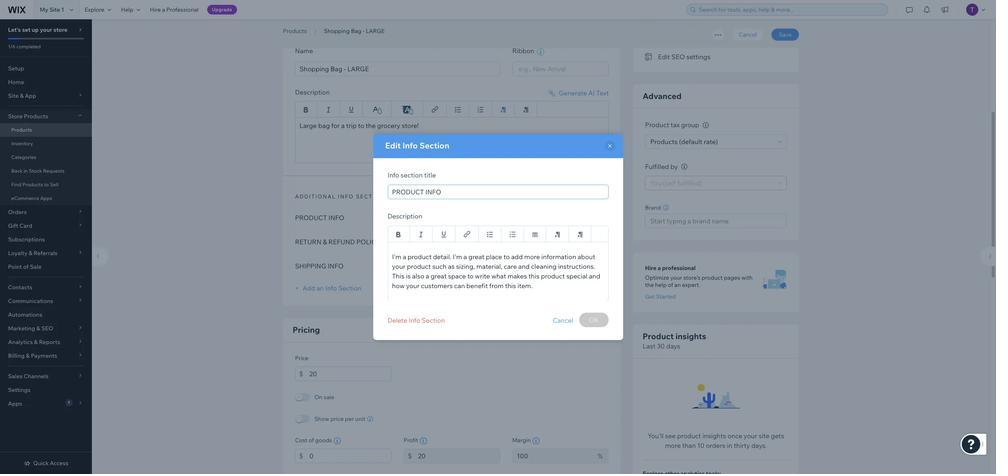 Task type: vqa. For each thing, say whether or not it's contained in the screenshot.
bottommost Description
yes



Task type: locate. For each thing, give the bounding box(es) containing it.
your
[[40, 26, 52, 33], [392, 263, 405, 271], [670, 275, 682, 282], [406, 282, 420, 290], [744, 433, 757, 441]]

margin
[[512, 437, 531, 444]]

0 horizontal spatial great
[[431, 272, 447, 281]]

info right 'delete'
[[409, 317, 420, 325]]

with
[[741, 275, 753, 282]]

your inside sidebar "element"
[[40, 26, 52, 33]]

info down additional info sections
[[328, 214, 344, 222]]

hire up optimize
[[645, 265, 656, 272]]

1 horizontal spatial in
[[727, 442, 732, 450]]

create
[[658, 20, 678, 28]]

write
[[475, 272, 490, 281]]

products up inventory
[[11, 127, 32, 133]]

last
[[643, 343, 655, 351]]

insights up days
[[676, 332, 706, 342]]

cancel left ok
[[553, 317, 573, 325]]

1 horizontal spatial this
[[528, 272, 539, 281]]

1 horizontal spatial cancel
[[739, 31, 757, 38]]

great up sizing,
[[468, 253, 484, 261]]

Start typing a brand name field
[[648, 215, 784, 228]]

0 vertical spatial this
[[685, 37, 696, 45]]

1 vertical spatial products link
[[0, 123, 92, 137]]

profit
[[404, 437, 418, 444]]

basic
[[295, 26, 315, 32]]

1 horizontal spatial info tooltip image
[[703, 123, 709, 129]]

to left "add"
[[504, 253, 510, 261]]

1 horizontal spatial of
[[309, 437, 314, 444]]

professional
[[166, 6, 199, 13]]

1 vertical spatial info tooltip image
[[334, 438, 341, 445]]

is
[[406, 272, 411, 281]]

info right add
[[325, 284, 337, 292]]

more right "add"
[[524, 253, 540, 261]]

info tooltip image for profit
[[420, 438, 427, 445]]

more
[[524, 253, 540, 261], [665, 442, 681, 450]]

promote
[[658, 37, 684, 45]]

1 horizontal spatial products link
[[279, 27, 311, 35]]

0 horizontal spatial edit
[[385, 141, 401, 151]]

1 vertical spatial in
[[727, 442, 732, 450]]

1 horizontal spatial great
[[468, 253, 484, 261]]

point
[[8, 264, 22, 271]]

store!
[[402, 122, 419, 130]]

0 horizontal spatial i'm
[[392, 253, 401, 261]]

home
[[8, 79, 24, 86]]

product info
[[295, 214, 344, 222]]

info right basic
[[317, 26, 333, 32]]

0 horizontal spatial info tooltip image
[[334, 438, 341, 445]]

info left sections
[[338, 193, 354, 200]]

insights up orders
[[702, 433, 726, 441]]

promote this product button
[[645, 35, 722, 46]]

the left grocery
[[366, 122, 376, 130]]

0 horizontal spatial more
[[524, 253, 540, 261]]

this up the item.
[[528, 272, 539, 281]]

0 horizontal spatial cancel
[[553, 317, 573, 325]]

the inside optimize your store's product pages with the help of an expert.
[[645, 282, 654, 289]]

$ down 'price'
[[299, 370, 303, 378]]

product inside you'll see product insights once your site gets more than 10 orders in thirty days.
[[677, 433, 701, 441]]

$ down cost
[[299, 452, 303, 461]]

info tooltip image right profit
[[420, 438, 427, 445]]

promote image
[[645, 37, 653, 45]]

2 horizontal spatial of
[[668, 282, 673, 289]]

products link down store products
[[0, 123, 92, 137]]

1 horizontal spatial the
[[645, 282, 654, 289]]

(default
[[679, 138, 702, 146]]

and up makes
[[518, 263, 530, 271]]

2 vertical spatial of
[[309, 437, 314, 444]]

product inside product insights last 30 days
[[643, 332, 674, 342]]

ok
[[589, 316, 599, 324]]

0 vertical spatial info
[[317, 26, 333, 32]]

of right cost
[[309, 437, 314, 444]]

customers
[[421, 282, 453, 290]]

info
[[403, 141, 418, 151], [388, 171, 399, 179], [325, 284, 337, 292], [409, 317, 420, 325]]

1 vertical spatial insights
[[702, 433, 726, 441]]

1 vertical spatial info
[[338, 193, 354, 200]]

1 vertical spatial info
[[328, 262, 344, 270]]

product for tax
[[645, 121, 669, 129]]

edit left 'seo'
[[658, 53, 670, 61]]

info tooltip image
[[681, 164, 687, 170], [420, 438, 427, 445], [532, 438, 540, 445]]

help button
[[116, 0, 145, 19]]

and right special
[[589, 272, 600, 281]]

0 vertical spatial cancel
[[739, 31, 757, 38]]

as
[[448, 263, 455, 271]]

the left "help"
[[645, 282, 654, 289]]

None text field
[[309, 367, 392, 382], [309, 449, 392, 464], [418, 449, 500, 464], [309, 367, 392, 382], [309, 449, 392, 464], [418, 449, 500, 464]]

return & refund policy
[[295, 238, 380, 246]]

products down product tax group
[[650, 138, 678, 146]]

hire
[[150, 6, 161, 13], [645, 265, 656, 272]]

this
[[685, 37, 696, 45], [528, 272, 539, 281], [505, 282, 516, 290]]

return
[[295, 238, 321, 246]]

$ down profit
[[408, 452, 412, 461]]

1 vertical spatial edit
[[385, 141, 401, 151]]

edit
[[658, 53, 670, 61], [385, 141, 401, 151]]

this inside promote this product button
[[685, 37, 696, 45]]

in right back at the left of page
[[24, 168, 28, 174]]

0 horizontal spatial the
[[366, 122, 376, 130]]

product
[[295, 214, 327, 222]]

0 horizontal spatial of
[[23, 264, 29, 271]]

your down professional
[[670, 275, 682, 282]]

i'm up as
[[453, 253, 462, 261]]

save
[[779, 31, 792, 38]]

0 vertical spatial info tooltip image
[[703, 123, 709, 129]]

what
[[491, 272, 506, 281]]

edit down grocery
[[385, 141, 401, 151]]

to down sizing,
[[467, 272, 474, 281]]

inventory
[[11, 141, 33, 147]]

sale
[[30, 264, 41, 271]]

settings
[[686, 53, 710, 61]]

0 vertical spatial more
[[524, 253, 540, 261]]

you (self fulfilled)
[[650, 180, 702, 188]]

section inside button
[[422, 317, 445, 325]]

bag
[[351, 27, 361, 35]]

info left 'section'
[[388, 171, 399, 179]]

info tooltip image right margin
[[532, 438, 540, 445]]

title
[[424, 171, 436, 179]]

1 horizontal spatial description
[[388, 212, 422, 220]]

0 vertical spatial section
[[420, 141, 449, 151]]

1 horizontal spatial i'm
[[453, 253, 462, 261]]

an right add
[[317, 284, 324, 292]]

2 horizontal spatial info tooltip image
[[681, 164, 687, 170]]

0 horizontal spatial cancel button
[[553, 313, 573, 329]]

0 vertical spatial of
[[23, 264, 29, 271]]

0 vertical spatial great
[[468, 253, 484, 261]]

to inside false text box
[[358, 122, 364, 130]]

1 horizontal spatial edit
[[658, 53, 670, 61]]

0 horizontal spatial and
[[518, 263, 530, 271]]

1 horizontal spatial more
[[665, 442, 681, 450]]

this
[[392, 272, 404, 281]]

description down sections
[[388, 212, 422, 220]]

to left sell
[[44, 182, 49, 188]]

section for edit info section
[[420, 141, 449, 151]]

1 horizontal spatial cancel button
[[732, 29, 764, 41]]

1 vertical spatial cancel button
[[553, 313, 573, 329]]

started
[[656, 294, 676, 301]]

0 horizontal spatial in
[[24, 168, 28, 174]]

0 vertical spatial edit
[[658, 53, 670, 61]]

great
[[468, 253, 484, 261], [431, 272, 447, 281]]

1 vertical spatial hire
[[645, 265, 656, 272]]

products inside find products to sell link
[[22, 182, 43, 188]]

coupon
[[680, 20, 702, 28]]

get started
[[645, 294, 676, 301]]

hire for hire a professional
[[645, 265, 656, 272]]

1 vertical spatial description
[[388, 212, 422, 220]]

section
[[420, 141, 449, 151], [338, 284, 362, 292], [422, 317, 445, 325]]

1 horizontal spatial info tooltip image
[[532, 438, 540, 445]]

i'm a product detail. i'm a great place to add more information about your product such as sizing, material, care and cleaning instructions. this is also a great space to write what makes this product special and how your customers can benefit from this item.
[[392, 253, 600, 290]]

an left the expert.
[[674, 282, 681, 289]]

your up thirty
[[744, 433, 757, 441]]

price
[[295, 355, 308, 362]]

0 vertical spatial insights
[[676, 332, 706, 342]]

edit for edit seo settings
[[658, 53, 670, 61]]

0 vertical spatial products link
[[279, 27, 311, 35]]

benefit
[[466, 282, 488, 290]]

2 horizontal spatial this
[[685, 37, 696, 45]]

a left professional
[[162, 6, 165, 13]]

info tooltip image right group
[[703, 123, 709, 129]]

tax
[[671, 121, 680, 129]]

info tooltip image right 'by'
[[681, 164, 687, 170]]

of inside sidebar "element"
[[23, 264, 29, 271]]

show price per unit
[[314, 416, 365, 423]]

form
[[88, 0, 996, 475]]

detail.
[[433, 253, 451, 261]]

description
[[295, 88, 330, 96], [388, 212, 422, 220]]

great down such
[[431, 272, 447, 281]]

edit for edit info section
[[385, 141, 401, 151]]

0 horizontal spatial info
[[317, 26, 333, 32]]

hire for hire a professional
[[150, 6, 161, 13]]

hire inside form
[[645, 265, 656, 272]]

product up 30
[[643, 332, 674, 342]]

of left sale
[[23, 264, 29, 271]]

section for delete info section
[[422, 317, 445, 325]]

1 vertical spatial of
[[668, 282, 673, 289]]

products up the name
[[283, 27, 307, 35]]

1 horizontal spatial info
[[338, 193, 354, 200]]

0 horizontal spatial hire
[[150, 6, 161, 13]]

product for insights
[[643, 332, 674, 342]]

your right up at the top left
[[40, 26, 52, 33]]

more inside the i'm a product detail. i'm a great place to add more information about your product such as sizing, material, care and cleaning instructions. this is also a great space to write what makes this product special and how your customers can benefit from this item.
[[524, 253, 540, 261]]

i'm up this
[[392, 253, 401, 261]]

your inside optimize your store's product pages with the help of an expert.
[[670, 275, 682, 282]]

1 horizontal spatial and
[[589, 272, 600, 281]]

info tooltip image right goods
[[334, 438, 341, 445]]

sizing,
[[456, 263, 475, 271]]

more down see
[[665, 442, 681, 450]]

edit inside edit seo settings button
[[658, 53, 670, 61]]

description up large
[[295, 88, 330, 96]]

0 vertical spatial and
[[518, 263, 530, 271]]

by
[[670, 163, 678, 171]]

care
[[504, 263, 517, 271]]

for
[[331, 122, 340, 130]]

a up sizing,
[[463, 253, 467, 261]]

2 vertical spatial section
[[422, 317, 445, 325]]

get
[[645, 294, 655, 301]]

products link up the name
[[279, 27, 311, 35]]

Search for tools, apps, help & more... field
[[697, 4, 885, 15]]

Add a product name text field
[[295, 61, 500, 76]]

%
[[598, 452, 603, 461]]

0 vertical spatial hire
[[150, 6, 161, 13]]

in inside you'll see product insights once your site gets more than 10 orders in thirty days.
[[727, 442, 732, 450]]

expert.
[[682, 282, 700, 289]]

0 vertical spatial description
[[295, 88, 330, 96]]

the inside false text box
[[366, 122, 376, 130]]

to right 'trip'
[[358, 122, 364, 130]]

0 horizontal spatial info tooltip image
[[420, 438, 427, 445]]

store
[[53, 26, 67, 33]]

to inside sidebar "element"
[[44, 182, 49, 188]]

cancel button left save
[[732, 29, 764, 41]]

this down coupon
[[685, 37, 696, 45]]

cancel left save
[[739, 31, 757, 38]]

product insights last 30 days
[[643, 332, 706, 351]]

i'm
[[392, 253, 401, 261], [453, 253, 462, 261]]

2 vertical spatial this
[[505, 282, 516, 290]]

1 vertical spatial more
[[665, 442, 681, 450]]

info tooltip image
[[703, 123, 709, 129], [334, 438, 341, 445]]

section up the title
[[420, 141, 449, 151]]

info down store!
[[403, 141, 418, 151]]

generate
[[559, 89, 587, 97]]

per
[[345, 416, 354, 423]]

in down once at the right bottom of page
[[727, 442, 732, 450]]

1 horizontal spatial an
[[674, 282, 681, 289]]

let's set up your store
[[8, 26, 67, 33]]

None text field
[[512, 449, 594, 464]]

a right also
[[426, 272, 429, 281]]

shopping
[[324, 27, 350, 35]]

section down shipping info
[[338, 284, 362, 292]]

0 vertical spatial in
[[24, 168, 28, 174]]

the for grocery
[[366, 122, 376, 130]]

0 horizontal spatial description
[[295, 88, 330, 96]]

product left the tax
[[645, 121, 669, 129]]

0 vertical spatial product
[[645, 121, 669, 129]]

0 vertical spatial cancel button
[[732, 29, 764, 41]]

1 vertical spatial section
[[338, 284, 362, 292]]

explore
[[85, 6, 104, 13]]

how
[[392, 282, 405, 290]]

of right "help"
[[668, 282, 673, 289]]

subscriptions
[[8, 236, 45, 243]]

rate)
[[704, 138, 718, 146]]

1 vertical spatial the
[[645, 282, 654, 289]]

products right store on the left top of the page
[[24, 113, 48, 120]]

hire right "help" button
[[150, 6, 161, 13]]

info up add an info section
[[328, 262, 344, 270]]

get started link
[[645, 294, 676, 301]]

instructions.
[[558, 263, 595, 271]]

0 vertical spatial info
[[328, 214, 344, 222]]

of inside optimize your store's product pages with the help of an expert.
[[668, 282, 673, 289]]

0 horizontal spatial this
[[505, 282, 516, 290]]

back
[[11, 168, 23, 174]]

ribbon
[[512, 47, 536, 55]]

large bag for a trip to the grocery store!
[[300, 122, 419, 130]]

cancel button left ok
[[553, 313, 573, 329]]

space
[[448, 272, 466, 281]]

info for basic
[[317, 26, 333, 32]]

this down makes
[[505, 282, 516, 290]]

0 vertical spatial the
[[366, 122, 376, 130]]

1 vertical spatial product
[[643, 332, 674, 342]]

an
[[674, 282, 681, 289], [317, 284, 324, 292]]

you
[[650, 180, 661, 188]]

insights inside you'll see product insights once your site gets more than 10 orders in thirty days.
[[702, 433, 726, 441]]

false text field
[[295, 117, 609, 163]]

1 horizontal spatial hire
[[645, 265, 656, 272]]

info
[[317, 26, 333, 32], [338, 193, 354, 200]]

section down customers
[[422, 317, 445, 325]]

0 horizontal spatial products link
[[0, 123, 92, 137]]

products up ecommerce apps
[[22, 182, 43, 188]]



Task type: describe. For each thing, give the bounding box(es) containing it.
1 i'm from the left
[[392, 253, 401, 261]]

seo settings image
[[645, 54, 653, 61]]

an inside optimize your store's product pages with the help of an expert.
[[674, 282, 681, 289]]

ecommerce apps link
[[0, 192, 92, 206]]

your up this
[[392, 263, 405, 271]]

from
[[489, 282, 504, 290]]

categories link
[[0, 151, 92, 164]]

thirty
[[734, 442, 750, 450]]

$ for on sale
[[299, 370, 303, 378]]

automations
[[8, 312, 42, 319]]

add an info section
[[301, 284, 362, 292]]

access
[[50, 460, 68, 468]]

trip
[[346, 122, 357, 130]]

store
[[8, 113, 23, 120]]

completed
[[16, 44, 41, 50]]

more inside you'll see product insights once your site gets more than 10 orders in thirty days.
[[665, 442, 681, 450]]

optimize your store's product pages with the help of an expert.
[[645, 275, 753, 289]]

categories
[[11, 154, 36, 160]]

store products
[[8, 113, 48, 120]]

add an info section link
[[295, 284, 362, 292]]

info inside form
[[325, 284, 337, 292]]

in inside sidebar "element"
[[24, 168, 28, 174]]

apps
[[40, 196, 52, 202]]

additional info sections
[[295, 193, 389, 200]]

your inside you'll see product insights once your site gets more than 10 orders in thirty days.
[[744, 433, 757, 441]]

automations link
[[0, 308, 92, 322]]

quick access button
[[24, 460, 68, 468]]

material,
[[476, 263, 502, 271]]

product tax group
[[645, 121, 701, 129]]

site
[[759, 433, 769, 441]]

on sale
[[314, 394, 334, 401]]

ecommerce
[[11, 196, 39, 202]]

advanced
[[643, 91, 682, 101]]

unit
[[355, 416, 365, 423]]

stock
[[29, 168, 42, 174]]

product inside optimize your store's product pages with the help of an expert.
[[702, 275, 723, 282]]

1 vertical spatial cancel
[[553, 317, 573, 325]]

also
[[412, 272, 424, 281]]

item.
[[517, 282, 533, 290]]

upgrade button
[[207, 5, 237, 15]]

makes
[[508, 272, 527, 281]]

ecommerce apps
[[11, 196, 52, 202]]

info tooltip image for fulfilled by
[[681, 164, 687, 170]]

a up optimize
[[658, 265, 661, 272]]

upgrade
[[212, 6, 232, 12]]

&
[[323, 238, 327, 246]]

setup link
[[0, 62, 92, 75]]

insights inside product insights last 30 days
[[676, 332, 706, 342]]

hire a professional
[[645, 265, 696, 272]]

see
[[665, 433, 676, 441]]

help
[[655, 282, 667, 289]]

setup
[[8, 65, 24, 72]]

can
[[454, 282, 465, 290]]

hire a professional
[[150, 6, 199, 13]]

1 vertical spatial great
[[431, 272, 447, 281]]

info tooltip image for margin
[[532, 438, 540, 445]]

the for help
[[645, 282, 654, 289]]

info section title
[[388, 171, 436, 179]]

group
[[681, 121, 699, 129]]

cost
[[295, 437, 307, 444]]

2 i'm from the left
[[453, 253, 462, 261]]

create coupon button
[[645, 19, 702, 30]]

text
[[596, 89, 609, 97]]

delete
[[388, 317, 407, 325]]

1/6 completed
[[8, 44, 41, 50]]

sections
[[356, 193, 389, 200]]

description inside form
[[295, 88, 330, 96]]

ok button
[[579, 313, 608, 328]]

a right for
[[341, 122, 345, 130]]

cost of goods
[[295, 437, 332, 444]]

additional
[[295, 193, 336, 200]]

30
[[657, 343, 665, 351]]

generate ai text button
[[547, 88, 609, 98]]

false text field
[[388, 242, 608, 301]]

point of sale
[[8, 264, 41, 271]]

settings link
[[0, 384, 92, 397]]

bag
[[318, 122, 330, 130]]

form containing advanced
[[88, 0, 996, 475]]

generate ai text
[[559, 89, 609, 97]]

1 vertical spatial this
[[528, 272, 539, 281]]

create coupon
[[658, 20, 702, 28]]

promote coupon image
[[645, 21, 653, 28]]

store products button
[[0, 110, 92, 123]]

such
[[432, 263, 447, 271]]

products inside 'store products' dropdown button
[[24, 113, 48, 120]]

Select box search field
[[519, 62, 602, 76]]

brand
[[645, 205, 661, 212]]

info for product info
[[328, 214, 344, 222]]

days.
[[751, 442, 767, 450]]

of for sale
[[23, 264, 29, 271]]

delete info section button
[[388, 313, 445, 329]]

point of sale link
[[0, 260, 92, 274]]

subscriptions link
[[0, 233, 92, 247]]

goods
[[315, 437, 332, 444]]

delete info section
[[388, 317, 445, 325]]

refund
[[328, 238, 355, 246]]

info for shipping info
[[328, 262, 344, 270]]

sell
[[50, 182, 58, 188]]

section inside form
[[338, 284, 362, 292]]

info for additional
[[338, 193, 354, 200]]

product inside button
[[698, 37, 722, 45]]

0 horizontal spatial an
[[317, 284, 324, 292]]

quick access
[[33, 460, 68, 468]]

e.g., Tech Specs text field
[[388, 185, 608, 200]]

you'll
[[648, 433, 664, 441]]

1 vertical spatial and
[[589, 272, 600, 281]]

a up is
[[403, 253, 406, 261]]

$ for %
[[408, 452, 412, 461]]

info inside button
[[409, 317, 420, 325]]

cancel inside form
[[739, 31, 757, 38]]

on
[[314, 394, 322, 401]]

policy
[[356, 238, 380, 246]]

ai
[[588, 89, 595, 97]]

your down is
[[406, 282, 420, 290]]

orders
[[706, 442, 725, 450]]

of for goods
[[309, 437, 314, 444]]

than
[[682, 442, 696, 450]]

sidebar element
[[0, 19, 92, 475]]

special
[[566, 272, 587, 281]]

help
[[121, 6, 133, 13]]

set
[[22, 26, 30, 33]]

quick
[[33, 460, 49, 468]]

1
[[61, 6, 64, 13]]



